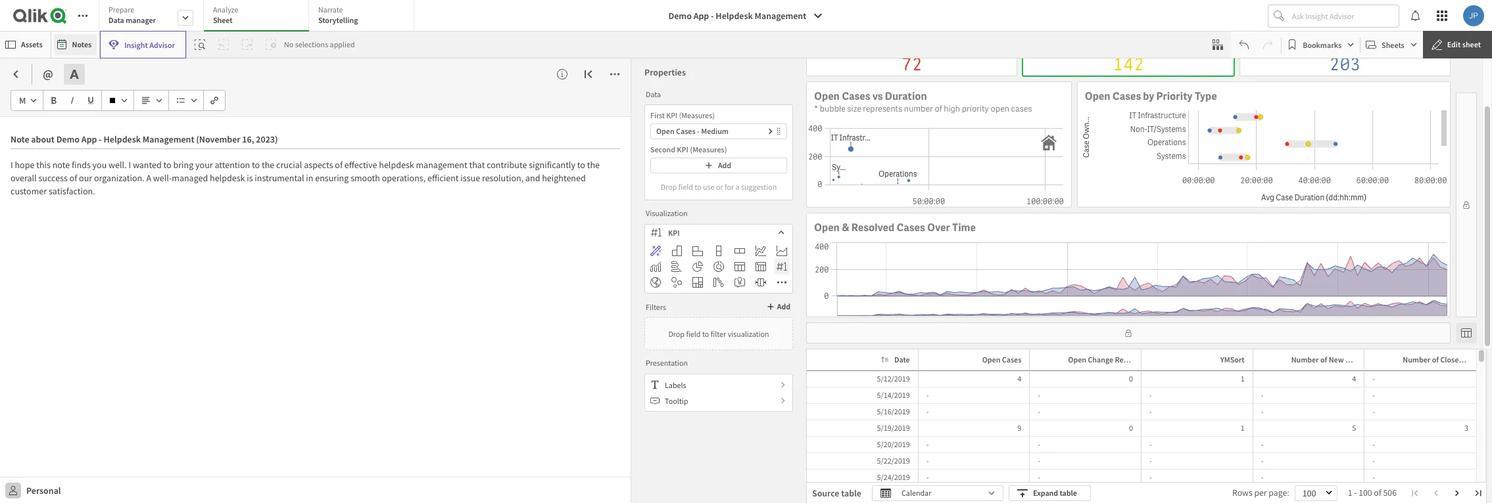Task type: vqa. For each thing, say whether or not it's contained in the screenshot.
12 x 10
no



Task type: locate. For each thing, give the bounding box(es) containing it.
table inside button
[[1060, 489, 1077, 499]]

0 vertical spatial kpi
[[666, 110, 678, 120]]

pie chart image
[[693, 262, 703, 272]]

kpi right second
[[677, 145, 689, 155]]

table right source
[[841, 488, 862, 500]]

size
[[847, 116, 861, 127]]

open & resolved cases over time
[[814, 233, 976, 247]]

1 left the 100 on the bottom of the page
[[1348, 488, 1353, 499]]

toggle formatting image
[[69, 69, 79, 80]]

1 0 from the top
[[1129, 374, 1133, 384]]

sheet
[[213, 15, 233, 25]]

page
[[1269, 488, 1287, 499]]

0 vertical spatial helpdesk
[[379, 159, 414, 171]]

1 vertical spatial 1
[[1241, 424, 1245, 433]]

open for open & resolved cases over time
[[814, 233, 840, 247]]

kpi image
[[777, 262, 787, 272]]

type
[[1195, 102, 1217, 116]]

open cases button
[[965, 353, 1027, 368]]

1 number from the left
[[1291, 355, 1319, 365]]

4 down open cases
[[1018, 374, 1022, 384]]

0 vertical spatial add
[[718, 160, 731, 170]]

medium inside medium priority cases 142
[[1075, 51, 1114, 66]]

- inside button
[[697, 126, 700, 136]]

calendar button
[[872, 486, 1004, 502]]

1 vertical spatial drop
[[668, 329, 685, 339]]

field left filter
[[686, 329, 701, 339]]

m button
[[14, 90, 40, 111]]

vertical combo chart image
[[650, 262, 661, 272]]

undo image
[[1239, 39, 1250, 50]]

4
[[1018, 374, 1022, 384], [1352, 374, 1356, 384]]

1 vertical spatial data
[[646, 89, 661, 99]]

note
[[52, 159, 70, 171]]

treemap image
[[693, 278, 703, 288]]

0 horizontal spatial data
[[109, 15, 124, 25]]

change
[[1088, 355, 1114, 365]]

bubble
[[820, 116, 846, 127]]

1 horizontal spatial table
[[1060, 489, 1077, 499]]

number inside number of new cases 'button'
[[1291, 355, 1319, 365]]

:
[[1287, 488, 1290, 499]]

priority right by
[[1157, 102, 1193, 116]]

customer
[[11, 185, 47, 197]]

open cases
[[982, 355, 1022, 365]]

priority inside high priority cases 72
[[891, 51, 927, 66]]

open cases by priority type
[[1085, 102, 1217, 116]]

of
[[935, 116, 942, 127], [335, 159, 343, 171], [69, 172, 77, 184], [1321, 355, 1327, 365], [1432, 355, 1439, 365], [1374, 488, 1382, 499]]

add button for second kpi (measures)
[[650, 158, 787, 174]]

of up ensuring
[[335, 159, 343, 171]]

management
[[755, 10, 806, 22]]

table
[[841, 488, 862, 500], [1060, 489, 1077, 499]]

open for open cases by priority type
[[1085, 102, 1111, 116]]

number of closed cases
[[1403, 355, 1484, 365]]

0 horizontal spatial the
[[262, 159, 274, 171]]

1 horizontal spatial medium
[[1075, 51, 1114, 66]]

0 vertical spatial field
[[679, 182, 693, 192]]

represents
[[863, 116, 903, 127]]

drop
[[661, 182, 677, 192], [668, 329, 685, 339]]

sheets
[[1382, 40, 1405, 50]]

finds
[[72, 159, 91, 171]]

number left new
[[1291, 355, 1319, 365]]

per
[[1255, 488, 1267, 499]]

1 horizontal spatial helpdesk
[[379, 159, 414, 171]]

the
[[262, 159, 274, 171], [587, 159, 600, 171]]

2 the from the left
[[587, 159, 600, 171]]

5/12/2019
[[877, 374, 910, 384]]

the up instrumental
[[262, 159, 274, 171]]

0 vertical spatial 1
[[1241, 374, 1245, 384]]

narrate
[[318, 5, 343, 14]]

cases inside button
[[676, 126, 696, 136]]

data up first
[[646, 89, 661, 99]]

1 up rows
[[1241, 424, 1245, 433]]

insight advisor button
[[100, 31, 186, 59]]

to left filter
[[702, 329, 709, 339]]

0 vertical spatial 0
[[1129, 374, 1133, 384]]

for
[[725, 182, 734, 192]]

advisor
[[149, 40, 175, 50]]

resolution,
[[482, 172, 524, 184]]

9
[[1018, 424, 1022, 433]]

0 vertical spatial add button
[[650, 158, 787, 174]]

2 0 from the top
[[1129, 424, 1133, 433]]

app
[[694, 10, 709, 22]]

kpi right first
[[666, 110, 678, 120]]

4 down number of new cases at the right bottom of page
[[1352, 374, 1356, 384]]

open change requests
[[1068, 355, 1146, 365]]

field left use
[[679, 182, 693, 192]]

tab list
[[99, 0, 419, 33]]

i
[[11, 159, 13, 171], [129, 159, 131, 171]]

expand table button
[[1009, 486, 1091, 502]]

high priority cases 72
[[867, 51, 957, 88]]

add button down more icon
[[764, 299, 793, 315]]

add
[[718, 160, 731, 170], [777, 302, 791, 312]]

more image
[[777, 278, 787, 288]]

1 horizontal spatial the
[[587, 159, 600, 171]]

showing 101 rows and 6 columns. use arrow keys to navigate in table cells and tab to move to pagination controls. for the full range of keyboard navigation, see the documentation. element
[[807, 350, 1484, 504]]

0 horizontal spatial i
[[11, 159, 13, 171]]

hope
[[15, 159, 34, 171]]

kpi for second
[[677, 145, 689, 155]]

to up is on the top
[[252, 159, 260, 171]]

organization.
[[94, 172, 144, 184]]

our
[[79, 172, 92, 184]]

high
[[944, 116, 960, 127]]

0 vertical spatial medium
[[1075, 51, 1114, 66]]

priority right high
[[891, 51, 927, 66]]

(measures) down open cases - medium button
[[690, 145, 727, 155]]

open inside "button"
[[1068, 355, 1087, 365]]

table right expand
[[1060, 489, 1077, 499]]

@
[[43, 66, 53, 82]]

of left new
[[1321, 355, 1327, 365]]

ymsort button
[[1203, 353, 1250, 368]]

medium inside button
[[701, 126, 729, 136]]

2 vertical spatial kpi
[[668, 228, 680, 238]]

requests
[[1115, 355, 1146, 365]]

map image
[[650, 278, 661, 288]]

142
[[1113, 66, 1144, 88]]

demo app - helpdesk management button
[[661, 5, 831, 26]]

of left high
[[935, 116, 942, 127]]

priority down bookmarks
[[1323, 51, 1359, 66]]

- inside button
[[711, 10, 714, 22]]

1 vertical spatial 0
[[1129, 424, 1133, 433]]

drop up presentation
[[668, 329, 685, 339]]

number for number of closed cases
[[1403, 355, 1431, 365]]

priority
[[891, 51, 927, 66], [1116, 51, 1151, 66], [1323, 51, 1359, 66], [1157, 102, 1193, 116]]

add up for
[[718, 160, 731, 170]]

number of new cases
[[1291, 355, 1365, 365]]

i right well.
[[129, 159, 131, 171]]

instrumental
[[255, 172, 304, 184]]

add down more icon
[[777, 302, 791, 312]]

open
[[814, 102, 840, 116], [1085, 102, 1111, 116], [656, 126, 675, 136], [814, 233, 840, 247], [982, 355, 1001, 365], [1068, 355, 1087, 365]]

filters
[[646, 302, 666, 312]]

0 vertical spatial drop
[[661, 182, 677, 192]]

crucial
[[276, 159, 302, 171]]

of inside button
[[1432, 355, 1439, 365]]

1 horizontal spatial data
[[646, 89, 661, 99]]

1 vertical spatial field
[[686, 329, 701, 339]]

of inside open cases vs duration * bubble size represents number of high priority open cases
[[935, 116, 942, 127]]

no selections applied
[[284, 39, 355, 49]]

2 number from the left
[[1403, 355, 1431, 365]]

1 vertical spatial add button
[[764, 299, 793, 315]]

data down "prepare"
[[109, 15, 124, 25]]

bold image
[[50, 97, 58, 105]]

helpdesk up operations,
[[379, 159, 414, 171]]

0 horizontal spatial number
[[1291, 355, 1319, 365]]

1 vertical spatial helpdesk
[[210, 172, 245, 184]]

aspects
[[304, 159, 333, 171]]

number inside number of closed cases button
[[1403, 355, 1431, 365]]

0 horizontal spatial add
[[718, 160, 731, 170]]

1 vertical spatial (measures)
[[690, 145, 727, 155]]

of left our
[[69, 172, 77, 184]]

1 horizontal spatial number
[[1403, 355, 1431, 365]]

in
[[306, 172, 313, 184]]

nl insights image
[[735, 278, 745, 288]]

toggle formatting element
[[64, 64, 90, 85]]

number left closed
[[1403, 355, 1431, 365]]

presentation
[[646, 358, 688, 368]]

1 horizontal spatial i
[[129, 159, 131, 171]]

open inside button
[[982, 355, 1001, 365]]

sheets button
[[1363, 34, 1420, 55]]

add button for filters
[[764, 299, 793, 315]]

5/14/2019
[[877, 391, 910, 401]]

helpdesk down 'attention'
[[210, 172, 245, 184]]

2 4 from the left
[[1352, 374, 1356, 384]]

0 vertical spatial data
[[109, 15, 124, 25]]

add button up drop field to use or for a suggestion
[[650, 158, 787, 174]]

click to unlock sheet layout image
[[1125, 329, 1133, 337]]

cases
[[1011, 116, 1032, 127]]

0 for 9
[[1129, 424, 1133, 433]]

1 vertical spatial kpi
[[677, 145, 689, 155]]

closed
[[1441, 355, 1463, 365]]

open
[[991, 116, 1010, 127]]

labels button
[[645, 378, 793, 393]]

insert link image
[[210, 97, 218, 105]]

open for open cases - medium
[[656, 126, 675, 136]]

(measures) for second kpi (measures)
[[690, 145, 727, 155]]

second
[[650, 145, 675, 155]]

suggestion
[[741, 182, 777, 192]]

priority inside low priority cases 203
[[1323, 51, 1359, 66]]

(measures) up open cases - medium
[[679, 110, 715, 120]]

of inside 'button'
[[1321, 355, 1327, 365]]

line chart image
[[756, 246, 766, 257]]

2 i from the left
[[129, 159, 131, 171]]

hide source table viewer image
[[1461, 328, 1472, 339]]

1 horizontal spatial 4
[[1352, 374, 1356, 384]]

(measures) for first kpi (measures)
[[679, 110, 715, 120]]

1
[[1241, 374, 1245, 384], [1241, 424, 1245, 433], [1348, 488, 1353, 499]]

open for open cases vs duration * bubble size represents number of high priority open cases
[[814, 102, 840, 116]]

0 horizontal spatial 4
[[1018, 374, 1022, 384]]

edit sheet button
[[1423, 31, 1492, 59]]

low
[[1301, 51, 1321, 66]]

sheet
[[1463, 39, 1481, 49]]

a
[[146, 172, 151, 184]]

0 vertical spatial (measures)
[[679, 110, 715, 120]]

kpi
[[666, 110, 678, 120], [677, 145, 689, 155], [668, 228, 680, 238]]

of left closed
[[1432, 355, 1439, 365]]

priority up by
[[1116, 51, 1151, 66]]

506
[[1383, 488, 1397, 499]]

kpi up "vertical grouped bar chart" icon
[[668, 228, 680, 238]]

cases inside 'button'
[[1346, 355, 1365, 365]]

0 horizontal spatial table
[[841, 488, 862, 500]]

field
[[679, 182, 693, 192], [686, 329, 701, 339]]

vertical grouped bar chart image
[[672, 246, 682, 257]]

0 horizontal spatial medium
[[701, 126, 729, 136]]

area line chart image
[[777, 246, 787, 257]]

1 horizontal spatial add
[[777, 302, 791, 312]]

tab list containing prepare
[[99, 0, 419, 33]]

1 down "ymsort"
[[1241, 374, 1245, 384]]

Note Body text field
[[11, 149, 620, 412]]

application
[[0, 0, 1492, 504]]

i left hope
[[11, 159, 13, 171]]

the right "significantly"
[[587, 159, 600, 171]]

significantly
[[529, 159, 575, 171]]

horizontal grouped bar chart image
[[693, 246, 703, 257]]

drop up visualization
[[661, 182, 677, 192]]

vertical stacked bar chart image
[[714, 246, 724, 257]]

cases inside medium priority cases 142
[[1153, 51, 1182, 66]]

go to the first page image
[[1411, 490, 1419, 498]]

priority for 203
[[1323, 51, 1359, 66]]

open inside button
[[656, 126, 675, 136]]

1 vertical spatial medium
[[701, 126, 729, 136]]

priority inside medium priority cases 142
[[1116, 51, 1151, 66]]

open inside open cases vs duration * bubble size represents number of high priority open cases
[[814, 102, 840, 116]]

ymsort
[[1221, 355, 1245, 365]]



Task type: describe. For each thing, give the bounding box(es) containing it.
5/16/2019
[[877, 407, 910, 417]]

demo app - helpdesk management
[[669, 10, 806, 22]]

open for open change requests
[[1068, 355, 1087, 365]]

that
[[469, 159, 485, 171]]

over
[[927, 233, 950, 247]]

cases inside high priority cases 72
[[929, 51, 957, 66]]

donut chart image
[[714, 262, 724, 272]]

autochart image
[[650, 246, 661, 257]]

your
[[195, 159, 213, 171]]

table for expand table
[[1060, 489, 1077, 499]]

1 for 5
[[1241, 424, 1245, 433]]

open cases - medium button
[[650, 124, 787, 139]]

5/20/2019
[[877, 440, 910, 450]]

to up well-
[[163, 159, 171, 171]]

first kpi (measures)
[[650, 110, 715, 120]]

date button
[[877, 353, 915, 368]]

applied
[[330, 39, 355, 49]]

5/19/2019
[[877, 424, 910, 433]]

second kpi (measures)
[[650, 145, 727, 155]]

m
[[19, 95, 26, 107]]

drop for drop field to filter visualization
[[668, 329, 685, 339]]

contribute
[[487, 159, 527, 171]]

0 for 4
[[1129, 374, 1133, 384]]

cases inside low priority cases 203
[[1361, 51, 1390, 66]]

cases inside open cases vs duration * bubble size represents number of high priority open cases
[[842, 102, 870, 116]]

calendar
[[902, 489, 932, 499]]

by
[[1143, 102, 1154, 116]]

assets
[[21, 39, 42, 49]]

use
[[703, 182, 715, 192]]

3
[[1465, 424, 1469, 433]]

notes button
[[54, 34, 97, 55]]

go to the next page image
[[1454, 490, 1461, 498]]

horizontal combo chart image
[[672, 262, 682, 272]]

priority for 142
[[1116, 51, 1151, 66]]

satisfaction.
[[49, 185, 95, 197]]

number for number of new cases
[[1291, 355, 1319, 365]]

assets button
[[3, 34, 48, 55]]

table for source table
[[841, 488, 862, 500]]

attention
[[215, 159, 250, 171]]

wanted
[[133, 159, 162, 171]]

application containing 72
[[0, 0, 1492, 504]]

kpi for first
[[666, 110, 678, 120]]

management
[[416, 159, 467, 171]]

storytelling
[[318, 15, 358, 25]]

managed
[[172, 172, 208, 184]]

properties
[[645, 66, 686, 78]]

a
[[736, 182, 740, 192]]

underline image
[[87, 97, 95, 105]]

james peterson image
[[1463, 5, 1484, 26]]

1 - 100 of 506
[[1348, 488, 1397, 499]]

box plot image
[[756, 278, 766, 288]]

tab list inside application
[[99, 0, 419, 33]]

pivot table image
[[756, 262, 766, 272]]

Note title text field
[[11, 128, 620, 149]]

1 for 4
[[1241, 374, 1245, 384]]

field for use
[[679, 182, 693, 192]]

1 vertical spatial add
[[777, 302, 791, 312]]

tooltip button
[[645, 393, 793, 409]]

203
[[1330, 66, 1361, 88]]

i hope this note finds you well. i wanted to bring your attention to the crucial aspects of effective helpdesk management that contribute significantly to the overall success of our organization. a well-managed helpdesk is instrumental in ensuring smooth operations, efficient issue resolution, and heightened customer satisfaction.
[[11, 159, 602, 197]]

1 4 from the left
[[1018, 374, 1022, 384]]

first
[[650, 110, 665, 120]]

table image
[[735, 262, 745, 272]]

open cases - medium
[[656, 126, 729, 136]]

open cases vs duration * bubble size represents number of high priority open cases
[[814, 102, 1032, 127]]

italic image
[[68, 97, 76, 105]]

high
[[867, 51, 889, 66]]

go to the previous page image
[[1432, 490, 1440, 498]]

field for filter
[[686, 329, 701, 339]]

data inside prepare data manager
[[109, 15, 124, 25]]

go to the last page image
[[1475, 490, 1482, 498]]

to left use
[[695, 182, 702, 192]]

smooth
[[351, 172, 380, 184]]

tooltip
[[665, 396, 688, 406]]

rows
[[1233, 488, 1253, 499]]

*
[[814, 116, 818, 127]]

edit sheet
[[1447, 39, 1481, 49]]

well.
[[109, 159, 127, 171]]

manager
[[126, 15, 156, 25]]

waterfall chart image
[[714, 278, 724, 288]]

this
[[36, 159, 51, 171]]

open for open cases
[[982, 355, 1001, 365]]

bookmarks button
[[1285, 34, 1358, 55]]

5/22/2019
[[877, 456, 910, 466]]

source table
[[812, 488, 862, 500]]

0 horizontal spatial helpdesk
[[210, 172, 245, 184]]

selections
[[295, 39, 328, 49]]

overall
[[11, 172, 37, 184]]

helpdesk
[[716, 10, 753, 22]]

scatter plot image
[[672, 278, 682, 288]]

priority
[[962, 116, 989, 127]]

heightened
[[542, 172, 586, 184]]

duration
[[885, 102, 927, 116]]

1 i from the left
[[11, 159, 13, 171]]

low priority cases 203
[[1301, 51, 1390, 88]]

no
[[284, 39, 294, 49]]

1 the from the left
[[262, 159, 274, 171]]

back image
[[11, 69, 21, 80]]

and
[[525, 172, 540, 184]]

drop for drop field to use or for a suggestion
[[661, 182, 677, 192]]

click to unlock sheet layout image
[[1463, 201, 1471, 209]]

2 vertical spatial 1
[[1348, 488, 1353, 499]]

insight
[[124, 40, 148, 50]]

expand
[[1033, 489, 1058, 499]]

drop field to use or for a suggestion
[[661, 182, 777, 192]]

personal
[[26, 485, 61, 497]]

demo
[[669, 10, 692, 22]]

effective
[[345, 159, 377, 171]]

kpi inside "button"
[[668, 228, 680, 238]]

prepare data manager
[[109, 5, 156, 25]]

Ask Insight Advisor text field
[[1290, 5, 1399, 26]]

priority for 72
[[891, 51, 927, 66]]

date
[[894, 355, 910, 365]]

number
[[904, 116, 933, 127]]

collapse image
[[583, 69, 594, 80]]

analyze sheet
[[213, 5, 238, 25]]

details image
[[557, 69, 568, 80]]

filter
[[711, 329, 726, 339]]

selections tool image
[[1213, 39, 1224, 50]]

notes
[[72, 39, 92, 49]]

medium priority cases 142
[[1075, 51, 1182, 88]]

well-
[[153, 172, 172, 184]]

smart search image
[[195, 39, 205, 50]]

visualization
[[728, 329, 769, 339]]

@ button
[[37, 64, 58, 85]]

analyze
[[213, 5, 238, 14]]

horizontal stacked bar chart image
[[735, 246, 745, 257]]

of left 506
[[1374, 488, 1382, 499]]

to up heightened
[[577, 159, 585, 171]]

open change requests button
[[1051, 353, 1146, 368]]

vs
[[873, 102, 883, 116]]



